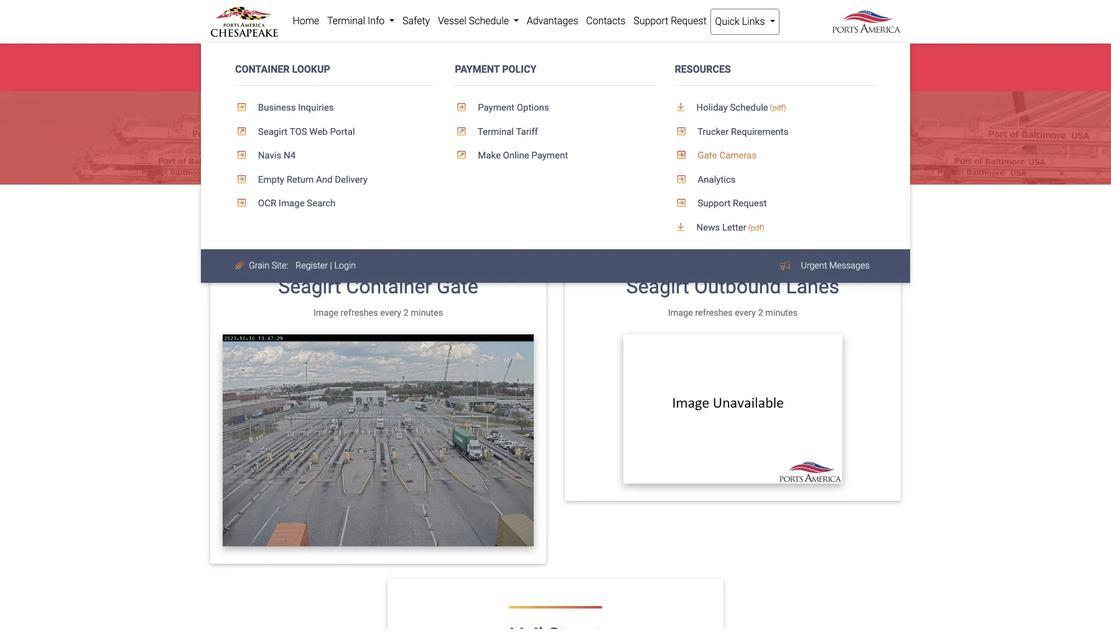 Task type: describe. For each thing, give the bounding box(es) containing it.
advantages link
[[523, 9, 583, 34]]

terminal for terminal tariff
[[478, 126, 514, 137]]

(pdf) for schedule
[[770, 104, 787, 113]]

2 vertical spatial gate
[[437, 275, 478, 299]]

am
[[254, 69, 268, 80]]

the seagirt marine terminal gates will be open on october 9th, columbus day. the main gate and new vail gate will process trucks from 6:00 am – 3:30 pm, reefers included. alert
[[0, 44, 1112, 92]]

terminal info
[[327, 15, 387, 27]]

gate inside quick links element
[[698, 150, 717, 161]]

ocr
[[258, 198, 276, 209]]

included.
[[351, 69, 388, 80]]

inquiries
[[298, 102, 334, 113]]

marine
[[280, 55, 308, 66]]

2 for outbound
[[758, 308, 764, 318]]

lanes
[[786, 275, 840, 299]]

payment for payment policy
[[455, 63, 500, 75]]

request inside quick links element
[[733, 198, 767, 209]]

advantages
[[527, 15, 579, 27]]

letter
[[723, 222, 747, 233]]

1 gate from the left
[[601, 55, 619, 66]]

cameras inside quick links element
[[720, 150, 757, 161]]

urgent messages link
[[795, 255, 876, 278]]

empty return and delivery link
[[235, 168, 437, 192]]

2 for container
[[404, 308, 409, 318]]

gates
[[347, 55, 370, 66]]

seagirt tos web portal link
[[235, 120, 437, 144]]

make online payment link
[[455, 144, 656, 168]]

process
[[714, 55, 747, 66]]

payment options
[[476, 102, 549, 113]]

minutes for container
[[411, 308, 443, 318]]

navis n4 link
[[235, 144, 437, 168]]

grain
[[249, 261, 270, 271]]

day.
[[539, 55, 557, 66]]

0 horizontal spatial home
[[211, 209, 238, 221]]

minutes for outbound
[[766, 308, 798, 318]]

image for seagirt outbound lanes
[[668, 308, 693, 318]]

register link
[[296, 261, 328, 271]]

safety link
[[399, 9, 434, 34]]

analytics link
[[675, 168, 876, 192]]

business inquiries
[[256, 102, 334, 113]]

3:30
[[278, 69, 297, 80]]

container lookup
[[235, 63, 330, 75]]

0 vertical spatial support request link
[[630, 9, 711, 34]]

0 vertical spatial support request
[[634, 15, 707, 27]]

vail
[[662, 55, 675, 66]]

delivery
[[335, 174, 368, 185]]

1 vertical spatial container
[[346, 275, 432, 299]]

vessel
[[438, 15, 467, 27]]

online
[[503, 150, 529, 161]]

1 horizontal spatial home link
[[289, 9, 323, 34]]

urgent messages
[[801, 261, 870, 271]]

outbound
[[695, 275, 781, 299]]

make online payment
[[476, 150, 568, 161]]

holiday schedule (pdf)
[[695, 102, 787, 113]]

payment for payment options
[[478, 102, 515, 113]]

vessel schedule
[[438, 15, 512, 27]]

tariff
[[516, 126, 538, 137]]

1 will from the left
[[373, 55, 385, 66]]

0 vertical spatial request
[[671, 15, 707, 27]]

2 vertical spatial payment
[[532, 150, 568, 161]]

ocr image search
[[256, 198, 336, 209]]

gate cameras inside quick links element
[[696, 150, 757, 161]]

seagirt container gate
[[278, 275, 478, 299]]

terminal inside the seagirt marine terminal gates will be open on october 9th, columbus day. the main gate and new vail gate will process trucks from 6:00 am – 3:30 pm, reefers included.
[[311, 55, 345, 66]]

requirements
[[731, 126, 789, 137]]

pm,
[[300, 69, 317, 80]]

ocr image search link
[[235, 192, 437, 216]]

contacts link
[[583, 9, 630, 34]]

news letter (pdf)
[[695, 222, 765, 233]]

resources
[[675, 63, 731, 75]]

live image image for container
[[223, 335, 534, 547]]

messages
[[830, 261, 870, 271]]

quick links
[[716, 16, 768, 27]]

0 horizontal spatial cameras
[[274, 209, 314, 221]]

trucker requirements
[[696, 126, 789, 137]]

business
[[258, 102, 296, 113]]

the seagirt marine terminal gates will be open on october 9th, columbus day. the main gate and new vail gate will process trucks from 6:00 am – 3:30 pm, reefers included.
[[210, 55, 775, 80]]

|
[[330, 261, 332, 271]]

safety
[[403, 15, 430, 27]]

search
[[307, 198, 336, 209]]

trucks
[[750, 55, 775, 66]]

wheat image
[[235, 262, 247, 270]]

1 vertical spatial gate cameras
[[252, 209, 314, 221]]

columbus
[[494, 55, 536, 66]]

schedule for vessel
[[469, 15, 509, 27]]

seagirt inside the seagirt marine terminal gates will be open on october 9th, columbus day. the main gate and new vail gate will process trucks from 6:00 am – 3:30 pm, reefers included.
[[249, 55, 278, 66]]

info
[[368, 15, 385, 27]]

main
[[578, 55, 598, 66]]

policy
[[502, 63, 537, 75]]

container inside quick links element
[[235, 63, 290, 75]]

return
[[287, 174, 314, 185]]

web
[[310, 126, 328, 137]]

news
[[697, 222, 720, 233]]

tos
[[290, 126, 307, 137]]

terminal tariff link
[[455, 120, 656, 144]]

arrow to bottom image for holiday schedule
[[675, 103, 695, 112]]

links
[[742, 16, 765, 27]]

register
[[296, 261, 328, 271]]



Task type: locate. For each thing, give the bounding box(es) containing it.
the right day.
[[560, 55, 576, 66]]

quick links element
[[201, 44, 911, 283]]

reefers
[[320, 69, 348, 80]]

home link left ocr
[[211, 208, 238, 223]]

1 horizontal spatial live image image
[[624, 335, 843, 484]]

support
[[634, 15, 669, 27], [698, 198, 731, 209]]

portal
[[330, 126, 355, 137]]

2 image refreshes every 2 minutes from the left
[[668, 308, 798, 318]]

1 horizontal spatial gate
[[437, 275, 478, 299]]

image refreshes every 2 minutes down seagirt outbound lanes
[[668, 308, 798, 318]]

0 horizontal spatial support
[[634, 15, 669, 27]]

navis
[[258, 150, 281, 161]]

cameras
[[720, 150, 757, 161], [274, 209, 314, 221]]

1 horizontal spatial schedule
[[730, 102, 769, 113]]

1 image refreshes every 2 minutes from the left
[[314, 308, 443, 318]]

arrow to bottom image for news letter
[[675, 223, 695, 232]]

options
[[517, 102, 549, 113]]

1 horizontal spatial gate
[[678, 55, 696, 66]]

0 horizontal spatial 2
[[404, 308, 409, 318]]

1 every from the left
[[380, 308, 402, 318]]

home link up marine
[[289, 9, 323, 34]]

quick links link
[[711, 9, 780, 35]]

request up letter
[[733, 198, 767, 209]]

6:00
[[231, 69, 251, 80]]

schedule inside quick links element
[[730, 102, 769, 113]]

(pdf) for letter
[[749, 224, 765, 233]]

(pdf) inside news letter (pdf)
[[749, 224, 765, 233]]

0 horizontal spatial minutes
[[411, 308, 443, 318]]

refreshes for container
[[341, 308, 378, 318]]

payment policy
[[455, 63, 537, 75]]

image refreshes every 2 minutes down the seagirt container gate
[[314, 308, 443, 318]]

n4
[[284, 150, 296, 161]]

home up marine
[[293, 15, 319, 27]]

image refreshes every 2 minutes for outbound
[[668, 308, 798, 318]]

0 vertical spatial terminal
[[327, 15, 365, 27]]

gate cameras link
[[675, 144, 876, 168]]

grain site:
[[249, 261, 289, 271]]

1 vertical spatial support request
[[696, 198, 767, 209]]

arrow to bottom image
[[675, 103, 695, 112], [675, 223, 695, 232]]

gate cameras up the analytics
[[696, 150, 757, 161]]

contacts
[[586, 15, 626, 27]]

empty
[[258, 174, 284, 185]]

refreshes down the seagirt container gate
[[341, 308, 378, 318]]

seagirt for seagirt container gate
[[278, 275, 341, 299]]

support request up news letter (pdf)
[[696, 198, 767, 209]]

1 arrow to bottom image from the top
[[675, 103, 695, 112]]

support inside quick links element
[[698, 198, 731, 209]]

1 vertical spatial terminal
[[311, 55, 345, 66]]

schedule right vessel
[[469, 15, 509, 27]]

9th,
[[475, 55, 491, 66]]

analytics
[[696, 174, 736, 185]]

login
[[334, 261, 356, 271]]

urgent
[[801, 261, 828, 271]]

1 horizontal spatial every
[[735, 308, 756, 318]]

0 horizontal spatial request
[[671, 15, 707, 27]]

0 vertical spatial gate
[[698, 150, 717, 161]]

0 vertical spatial payment
[[455, 63, 500, 75]]

0 vertical spatial schedule
[[469, 15, 509, 27]]

home link
[[289, 9, 323, 34], [211, 208, 238, 223]]

gate cameras
[[696, 150, 757, 161], [252, 209, 314, 221]]

the seagirt marine terminal gates will be open on october 9th, columbus day. the main gate and new vail gate will process trucks from 6:00 am – 3:30 pm, reefers included. link
[[210, 55, 775, 80]]

seagirt
[[249, 55, 278, 66], [258, 126, 288, 137], [278, 275, 341, 299], [627, 275, 690, 299]]

live image image
[[223, 335, 534, 547], [624, 335, 843, 484]]

0 horizontal spatial gate cameras
[[252, 209, 314, 221]]

terminal tariff
[[476, 126, 538, 137]]

0 horizontal spatial every
[[380, 308, 402, 318]]

minutes down the seagirt container gate
[[411, 308, 443, 318]]

support up new
[[634, 15, 669, 27]]

1 horizontal spatial image refreshes every 2 minutes
[[668, 308, 798, 318]]

0 horizontal spatial schedule
[[469, 15, 509, 27]]

0 vertical spatial gate cameras
[[696, 150, 757, 161]]

1 horizontal spatial minutes
[[766, 308, 798, 318]]

support request
[[634, 15, 707, 27], [696, 198, 767, 209]]

gate left and
[[601, 55, 619, 66]]

schedule for holiday
[[730, 102, 769, 113]]

bullhorn image
[[780, 262, 793, 270]]

terminal for terminal info
[[327, 15, 365, 27]]

1 vertical spatial cameras
[[274, 209, 314, 221]]

trucker
[[698, 126, 729, 137]]

1 vertical spatial payment
[[478, 102, 515, 113]]

refreshes
[[341, 308, 378, 318], [696, 308, 733, 318]]

arrow to bottom image left 'holiday'
[[675, 103, 695, 112]]

2 live image image from the left
[[624, 335, 843, 484]]

support request inside quick links element
[[696, 198, 767, 209]]

0 horizontal spatial image refreshes every 2 minutes
[[314, 308, 443, 318]]

image refreshes every 2 minutes for container
[[314, 308, 443, 318]]

0 vertical spatial (pdf)
[[770, 104, 787, 113]]

0 vertical spatial cameras
[[720, 150, 757, 161]]

quick
[[716, 16, 740, 27]]

1 vertical spatial home
[[211, 209, 238, 221]]

navis n4
[[256, 150, 296, 161]]

1 horizontal spatial 2
[[758, 308, 764, 318]]

gate
[[601, 55, 619, 66], [678, 55, 696, 66]]

lookup
[[292, 63, 330, 75]]

(pdf) up trucker requirements link
[[770, 104, 787, 113]]

1 horizontal spatial will
[[699, 55, 711, 66]]

terminal
[[327, 15, 365, 27], [311, 55, 345, 66], [478, 126, 514, 137]]

2 minutes from the left
[[766, 308, 798, 318]]

(pdf) inside holiday schedule (pdf)
[[770, 104, 787, 113]]

gate
[[698, 150, 717, 161], [252, 209, 272, 221], [437, 275, 478, 299]]

2 horizontal spatial image
[[668, 308, 693, 318]]

minutes down lanes
[[766, 308, 798, 318]]

live image image for outbound
[[624, 335, 843, 484]]

0 horizontal spatial gate
[[601, 55, 619, 66]]

0 horizontal spatial home link
[[211, 208, 238, 223]]

support request up vail
[[634, 15, 707, 27]]

1 vertical spatial home link
[[211, 208, 238, 223]]

(pdf)
[[770, 104, 787, 113], [749, 224, 765, 233]]

on
[[425, 55, 436, 66]]

support down the analytics
[[698, 198, 731, 209]]

terminal info link
[[323, 9, 399, 34]]

0 vertical spatial home
[[293, 15, 319, 27]]

1 minutes from the left
[[411, 308, 443, 318]]

every
[[380, 308, 402, 318], [735, 308, 756, 318]]

2 2 from the left
[[758, 308, 764, 318]]

2 gate from the left
[[678, 55, 696, 66]]

1 horizontal spatial (pdf)
[[770, 104, 787, 113]]

0 vertical spatial home link
[[289, 9, 323, 34]]

schedule inside vessel schedule link
[[469, 15, 509, 27]]

2 horizontal spatial gate
[[698, 150, 717, 161]]

every down outbound
[[735, 308, 756, 318]]

image refreshes every 2 minutes
[[314, 308, 443, 318], [668, 308, 798, 318]]

request left 'quick'
[[671, 15, 707, 27]]

support request link
[[630, 9, 711, 34], [675, 192, 876, 216]]

1 vertical spatial gate
[[252, 209, 272, 221]]

1 vertical spatial support request link
[[675, 192, 876, 216]]

vessel schedule link
[[434, 9, 523, 34]]

empty return and delivery
[[256, 174, 368, 185]]

seagirt tos web portal
[[256, 126, 355, 137]]

from
[[210, 69, 229, 80]]

image down register | login at the top left of the page
[[314, 308, 339, 318]]

2 arrow to bottom image from the top
[[675, 223, 695, 232]]

refreshes for outbound
[[696, 308, 733, 318]]

2 refreshes from the left
[[696, 308, 733, 318]]

support request link up vail
[[630, 9, 711, 34]]

login link
[[334, 261, 356, 271]]

and
[[316, 174, 333, 185]]

1 live image image from the left
[[223, 335, 534, 547]]

new
[[640, 55, 659, 66]]

the up 6:00
[[230, 55, 246, 66]]

0 horizontal spatial live image image
[[223, 335, 534, 547]]

1 horizontal spatial home
[[293, 15, 319, 27]]

2 vertical spatial terminal
[[478, 126, 514, 137]]

gate right vail
[[678, 55, 696, 66]]

cameras down return
[[274, 209, 314, 221]]

seagirt for seagirt outbound lanes
[[627, 275, 690, 299]]

1 horizontal spatial refreshes
[[696, 308, 733, 318]]

site:
[[272, 261, 289, 271]]

refreshes down seagirt outbound lanes
[[696, 308, 733, 318]]

image for seagirt container gate
[[314, 308, 339, 318]]

1 horizontal spatial container
[[346, 275, 432, 299]]

0 horizontal spatial gate
[[252, 209, 272, 221]]

0 horizontal spatial refreshes
[[341, 308, 378, 318]]

schedule up trucker requirements
[[730, 102, 769, 113]]

2 every from the left
[[735, 308, 756, 318]]

0 horizontal spatial the
[[230, 55, 246, 66]]

0 vertical spatial support
[[634, 15, 669, 27]]

support request link up letter
[[675, 192, 876, 216]]

1 vertical spatial (pdf)
[[749, 224, 765, 233]]

every for outbound
[[735, 308, 756, 318]]

1 vertical spatial schedule
[[730, 102, 769, 113]]

arrow to bottom image left news
[[675, 223, 695, 232]]

and
[[622, 55, 637, 66]]

will left the process in the top of the page
[[699, 55, 711, 66]]

1 horizontal spatial image
[[314, 308, 339, 318]]

0 vertical spatial container
[[235, 63, 290, 75]]

payment
[[455, 63, 500, 75], [478, 102, 515, 113], [532, 150, 568, 161]]

trucker requirements link
[[675, 120, 876, 144]]

make
[[478, 150, 501, 161]]

1 horizontal spatial cameras
[[720, 150, 757, 161]]

–
[[270, 69, 275, 80]]

open
[[401, 55, 422, 66]]

every for container
[[380, 308, 402, 318]]

terminal up make
[[478, 126, 514, 137]]

seagirt inside 'link'
[[258, 126, 288, 137]]

image inside quick links element
[[279, 198, 305, 209]]

1 horizontal spatial the
[[560, 55, 576, 66]]

holiday
[[697, 102, 728, 113]]

2 will from the left
[[699, 55, 711, 66]]

gate cameras down empty
[[252, 209, 314, 221]]

business inquiries link
[[235, 96, 437, 120]]

2 down the seagirt container gate
[[404, 308, 409, 318]]

1 horizontal spatial gate cameras
[[696, 150, 757, 161]]

seagirt outbound lanes
[[627, 275, 840, 299]]

be
[[388, 55, 398, 66]]

will
[[373, 55, 385, 66], [699, 55, 711, 66]]

home
[[293, 15, 319, 27], [211, 209, 238, 221]]

0 horizontal spatial container
[[235, 63, 290, 75]]

register | login
[[296, 261, 356, 271]]

1 vertical spatial request
[[733, 198, 767, 209]]

1 vertical spatial arrow to bottom image
[[675, 223, 695, 232]]

image right ocr
[[279, 198, 305, 209]]

1 vertical spatial support
[[698, 198, 731, 209]]

2 the from the left
[[560, 55, 576, 66]]

the
[[230, 55, 246, 66], [560, 55, 576, 66]]

terminal up reefers
[[311, 55, 345, 66]]

image
[[279, 198, 305, 209], [314, 308, 339, 318], [668, 308, 693, 318]]

home left ocr
[[211, 209, 238, 221]]

image down seagirt outbound lanes
[[668, 308, 693, 318]]

october
[[438, 55, 472, 66]]

seagirt for seagirt tos web portal
[[258, 126, 288, 137]]

cameras down trucker requirements
[[720, 150, 757, 161]]

0 vertical spatial arrow to bottom image
[[675, 103, 695, 112]]

1 refreshes from the left
[[341, 308, 378, 318]]

2
[[404, 308, 409, 318], [758, 308, 764, 318]]

0 horizontal spatial image
[[279, 198, 305, 209]]

container
[[235, 63, 290, 75], [346, 275, 432, 299]]

0 horizontal spatial (pdf)
[[749, 224, 765, 233]]

(pdf) right letter
[[749, 224, 765, 233]]

terminal inside 'link'
[[478, 126, 514, 137]]

minutes
[[411, 308, 443, 318], [766, 308, 798, 318]]

will left be
[[373, 55, 385, 66]]

every down the seagirt container gate
[[380, 308, 402, 318]]

0 horizontal spatial will
[[373, 55, 385, 66]]

1 horizontal spatial request
[[733, 198, 767, 209]]

1 the from the left
[[230, 55, 246, 66]]

1 2 from the left
[[404, 308, 409, 318]]

1 horizontal spatial support
[[698, 198, 731, 209]]

2 down outbound
[[758, 308, 764, 318]]

terminal left info in the left of the page
[[327, 15, 365, 27]]



Task type: vqa. For each thing, say whether or not it's contained in the screenshot.
Baltimore
no



